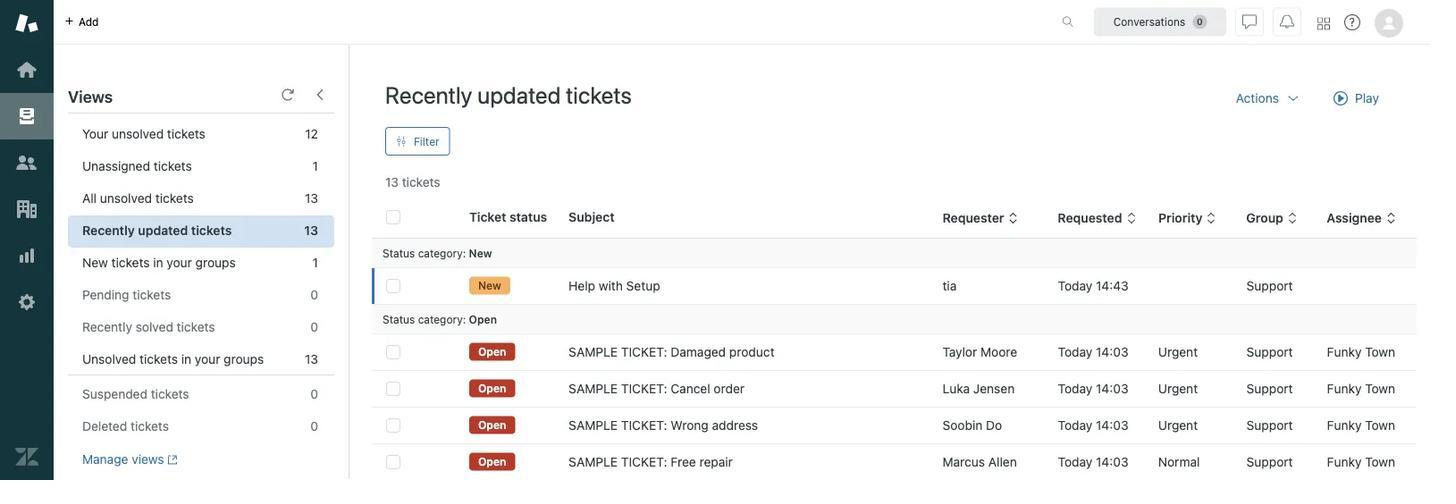 Task type: vqa. For each thing, say whether or not it's contained in the screenshot.
tickets
yes



Task type: locate. For each thing, give the bounding box(es) containing it.
recently updated tickets
[[385, 81, 632, 108], [82, 223, 232, 238]]

address
[[712, 418, 758, 433]]

1 vertical spatial urgent
[[1158, 381, 1198, 396]]

0 vertical spatial in
[[153, 255, 163, 270]]

unsolved
[[112, 127, 164, 141], [100, 191, 152, 206]]

town for jensen
[[1365, 381, 1396, 396]]

funky town for taylor moore
[[1327, 345, 1396, 359]]

pending tickets
[[82, 287, 171, 302]]

2 support from the top
[[1247, 345, 1293, 359]]

1 vertical spatial status
[[383, 313, 415, 325]]

2 today 14:03 from the top
[[1058, 381, 1129, 396]]

category:
[[418, 247, 466, 259], [418, 313, 466, 325]]

jensen
[[974, 381, 1015, 396]]

damaged
[[671, 345, 726, 359]]

in up pending tickets on the left bottom of page
[[153, 255, 163, 270]]

0 horizontal spatial recently updated tickets
[[82, 223, 232, 238]]

1 vertical spatial groups
[[224, 352, 264, 367]]

4 town from the top
[[1365, 455, 1396, 469]]

requested button
[[1058, 210, 1137, 226]]

4 today from the top
[[1058, 418, 1093, 433]]

category: down status category: new
[[418, 313, 466, 325]]

status down status category: new
[[383, 313, 415, 325]]

ticket: up sample ticket: wrong address
[[621, 381, 667, 396]]

sample for sample ticket: damaged product
[[569, 345, 618, 359]]

assignee button
[[1327, 210, 1397, 226]]

sample down sample ticket: wrong address link
[[569, 455, 618, 469]]

open for sample ticket: free repair
[[478, 455, 506, 468]]

4 funky from the top
[[1327, 455, 1362, 469]]

2 row from the top
[[372, 334, 1417, 371]]

funky town for marcus allen
[[1327, 455, 1396, 469]]

1 row from the top
[[372, 268, 1417, 304]]

status for status category: new
[[383, 247, 415, 259]]

views image
[[15, 105, 38, 128]]

today for jensen
[[1058, 381, 1093, 396]]

1 status from the top
[[383, 247, 415, 259]]

recently down pending
[[82, 320, 132, 334]]

updated
[[478, 81, 561, 108], [138, 223, 188, 238]]

0 vertical spatial groups
[[195, 255, 236, 270]]

row
[[372, 268, 1417, 304], [372, 334, 1417, 371], [372, 371, 1417, 407], [372, 407, 1417, 444], [372, 444, 1417, 480]]

3 0 from the top
[[311, 387, 318, 401]]

new
[[469, 247, 492, 259], [82, 255, 108, 270], [478, 279, 502, 292]]

support for allen
[[1247, 455, 1293, 469]]

status
[[383, 247, 415, 259], [383, 313, 415, 325]]

new up status category: open
[[478, 279, 502, 292]]

your up pending tickets on the left bottom of page
[[167, 255, 192, 270]]

1
[[313, 159, 318, 173], [313, 255, 318, 270]]

filter button
[[385, 127, 450, 156]]

1 for new tickets in your groups
[[313, 255, 318, 270]]

4 support from the top
[[1247, 418, 1293, 433]]

free
[[671, 455, 696, 469]]

ticket: for free
[[621, 455, 667, 469]]

1 vertical spatial in
[[181, 352, 191, 367]]

ticket: inside sample ticket: wrong address link
[[621, 418, 667, 433]]

help with setup link
[[569, 277, 660, 295]]

1 category: from the top
[[418, 247, 466, 259]]

2 funky town from the top
[[1327, 381, 1396, 396]]

sample
[[569, 345, 618, 359], [569, 381, 618, 396], [569, 418, 618, 433], [569, 455, 618, 469]]

0 vertical spatial your
[[167, 255, 192, 270]]

funky town
[[1327, 345, 1396, 359], [1327, 381, 1396, 396], [1327, 418, 1396, 433], [1327, 455, 1396, 469]]

tickets
[[566, 81, 632, 108], [167, 127, 205, 141], [154, 159, 192, 173], [402, 175, 440, 190], [155, 191, 194, 206], [191, 223, 232, 238], [111, 255, 150, 270], [133, 287, 171, 302], [177, 320, 215, 334], [140, 352, 178, 367], [151, 387, 189, 401], [131, 419, 169, 434]]

cancel
[[671, 381, 710, 396]]

2 1 from the top
[[313, 255, 318, 270]]

luka
[[943, 381, 970, 396]]

row containing sample ticket: wrong address
[[372, 407, 1417, 444]]

repair
[[700, 455, 733, 469]]

in
[[153, 255, 163, 270], [181, 352, 191, 367]]

3 today from the top
[[1058, 381, 1093, 396]]

ticket: up sample ticket: free repair on the bottom
[[621, 418, 667, 433]]

0 vertical spatial recently updated tickets
[[385, 81, 632, 108]]

sample ticket: wrong address link
[[569, 417, 758, 434]]

0 vertical spatial 1
[[313, 159, 318, 173]]

2 urgent from the top
[[1158, 381, 1198, 396]]

0
[[311, 287, 318, 302], [311, 320, 318, 334], [311, 387, 318, 401], [311, 419, 318, 434]]

today 14:03 for jensen
[[1058, 381, 1129, 396]]

recently
[[385, 81, 472, 108], [82, 223, 135, 238], [82, 320, 132, 334]]

support
[[1247, 278, 1293, 293], [1247, 345, 1293, 359], [1247, 381, 1293, 396], [1247, 418, 1293, 433], [1247, 455, 1293, 469]]

recently solved tickets
[[82, 320, 215, 334]]

views
[[132, 452, 164, 467]]

ticket:
[[621, 345, 667, 359], [621, 381, 667, 396], [621, 418, 667, 433], [621, 455, 667, 469]]

0 vertical spatial status
[[383, 247, 415, 259]]

your down recently solved tickets
[[195, 352, 220, 367]]

5 today from the top
[[1058, 455, 1093, 469]]

2 status from the top
[[383, 313, 415, 325]]

today
[[1058, 278, 1093, 293], [1058, 345, 1093, 359], [1058, 381, 1093, 396], [1058, 418, 1093, 433], [1058, 455, 1093, 469]]

soobin do
[[943, 418, 1002, 433]]

13
[[385, 175, 399, 190], [305, 191, 318, 206], [304, 223, 318, 238], [305, 352, 318, 367]]

your
[[167, 255, 192, 270], [195, 352, 220, 367]]

funky
[[1327, 345, 1362, 359], [1327, 381, 1362, 396], [1327, 418, 1362, 433], [1327, 455, 1362, 469]]

1 funky town from the top
[[1327, 345, 1396, 359]]

actions
[[1236, 91, 1279, 105]]

sample inside sample ticket: free repair link
[[569, 455, 618, 469]]

1 urgent from the top
[[1158, 345, 1198, 359]]

0 horizontal spatial updated
[[138, 223, 188, 238]]

today right jensen
[[1058, 381, 1093, 396]]

sample down help
[[569, 345, 618, 359]]

your for new tickets in your groups
[[167, 255, 192, 270]]

unsolved down unassigned
[[100, 191, 152, 206]]

ticket status
[[469, 210, 547, 224]]

1 horizontal spatial your
[[195, 352, 220, 367]]

0 vertical spatial updated
[[478, 81, 561, 108]]

1 vertical spatial recently
[[82, 223, 135, 238]]

2 town from the top
[[1365, 381, 1396, 396]]

1 horizontal spatial updated
[[478, 81, 561, 108]]

2 funky from the top
[[1327, 381, 1362, 396]]

category: for new
[[418, 247, 466, 259]]

in for new
[[153, 255, 163, 270]]

unsolved up "unassigned tickets"
[[112, 127, 164, 141]]

ticket: left free
[[621, 455, 667, 469]]

1 today 14:03 from the top
[[1058, 345, 1129, 359]]

sample inside "sample ticket: damaged product" "link"
[[569, 345, 618, 359]]

2 category: from the top
[[418, 313, 466, 325]]

ticket: inside sample ticket: free repair link
[[621, 455, 667, 469]]

2 today from the top
[[1058, 345, 1093, 359]]

sample up sample ticket: free repair on the bottom
[[569, 418, 618, 433]]

recently for 0
[[82, 320, 132, 334]]

unassigned tickets
[[82, 159, 192, 173]]

ticket: inside "sample ticket: damaged product" "link"
[[621, 345, 667, 359]]

support for moore
[[1247, 345, 1293, 359]]

1 horizontal spatial in
[[181, 352, 191, 367]]

1 ticket: from the top
[[621, 345, 667, 359]]

1 town from the top
[[1365, 345, 1396, 359]]

new up pending
[[82, 255, 108, 270]]

category: up status category: open
[[418, 247, 466, 259]]

assignee
[[1327, 211, 1382, 225]]

ticket: for wrong
[[621, 418, 667, 433]]

urgent for moore
[[1158, 345, 1198, 359]]

sample inside sample ticket: cancel order link
[[569, 381, 618, 396]]

groups
[[195, 255, 236, 270], [224, 352, 264, 367]]

1 vertical spatial recently updated tickets
[[82, 223, 232, 238]]

1 horizontal spatial recently updated tickets
[[385, 81, 632, 108]]

13 for recently updated tickets
[[304, 223, 318, 238]]

2 vertical spatial recently
[[82, 320, 132, 334]]

ticket: up sample ticket: cancel order at the bottom
[[621, 345, 667, 359]]

12
[[305, 127, 318, 141]]

3 sample from the top
[[569, 418, 618, 433]]

unassigned
[[82, 159, 150, 173]]

1 funky from the top
[[1327, 345, 1362, 359]]

pending
[[82, 287, 129, 302]]

ticket: inside sample ticket: cancel order link
[[621, 381, 667, 396]]

sample ticket: cancel order link
[[569, 380, 745, 398]]

today right do
[[1058, 418, 1093, 433]]

5 row from the top
[[372, 444, 1417, 480]]

row containing sample ticket: damaged product
[[372, 334, 1417, 371]]

collapse views pane image
[[313, 88, 327, 102]]

today left 14:43
[[1058, 278, 1093, 293]]

recently for 13
[[82, 223, 135, 238]]

help
[[569, 278, 595, 293]]

1 vertical spatial 1
[[313, 255, 318, 270]]

3 today 14:03 from the top
[[1058, 418, 1129, 433]]

today 14:03 for allen
[[1058, 455, 1129, 469]]

0 horizontal spatial your
[[167, 255, 192, 270]]

your unsolved tickets
[[82, 127, 205, 141]]

5 support from the top
[[1247, 455, 1293, 469]]

2 sample from the top
[[569, 381, 618, 396]]

13 for unsolved tickets in your groups
[[305, 352, 318, 367]]

taylor moore
[[943, 345, 1018, 359]]

sample ticket: free repair link
[[569, 453, 733, 471]]

today 14:03
[[1058, 345, 1129, 359], [1058, 381, 1129, 396], [1058, 418, 1129, 433], [1058, 455, 1129, 469]]

4 today 14:03 from the top
[[1058, 455, 1129, 469]]

open for sample ticket: cancel order
[[478, 382, 506, 395]]

0 vertical spatial urgent
[[1158, 345, 1198, 359]]

2 14:03 from the top
[[1096, 381, 1129, 396]]

2 vertical spatial urgent
[[1158, 418, 1198, 433]]

luka jensen
[[943, 381, 1015, 396]]

today right allen
[[1058, 455, 1093, 469]]

4 14:03 from the top
[[1096, 455, 1129, 469]]

customers image
[[15, 151, 38, 174]]

2 ticket: from the top
[[621, 381, 667, 396]]

in down recently solved tickets
[[181, 352, 191, 367]]

1 1 from the top
[[313, 159, 318, 173]]

recently up filter
[[385, 81, 472, 108]]

sample up sample ticket: wrong address
[[569, 381, 618, 396]]

1 vertical spatial unsolved
[[100, 191, 152, 206]]

4 row from the top
[[372, 407, 1417, 444]]

sample for sample ticket: free repair
[[569, 455, 618, 469]]

3 funky town from the top
[[1327, 418, 1396, 433]]

3 row from the top
[[372, 371, 1417, 407]]

refresh views pane image
[[281, 88, 295, 102]]

urgent
[[1158, 345, 1198, 359], [1158, 381, 1198, 396], [1158, 418, 1198, 433]]

your
[[82, 127, 108, 141]]

actions button
[[1222, 80, 1315, 116]]

13 tickets
[[385, 175, 440, 190]]

sample ticket: damaged product
[[569, 345, 775, 359]]

2 0 from the top
[[311, 320, 318, 334]]

sample inside sample ticket: wrong address link
[[569, 418, 618, 433]]

0 horizontal spatial in
[[153, 255, 163, 270]]

4 sample from the top
[[569, 455, 618, 469]]

funky for taylor moore
[[1327, 345, 1362, 359]]

4 funky town from the top
[[1327, 455, 1396, 469]]

1 vertical spatial updated
[[138, 223, 188, 238]]

today down today 14:43
[[1058, 345, 1093, 359]]

status down 13 tickets
[[383, 247, 415, 259]]

1 sample from the top
[[569, 345, 618, 359]]

1 today from the top
[[1058, 278, 1093, 293]]

reporting image
[[15, 244, 38, 267]]

4 ticket: from the top
[[621, 455, 667, 469]]

1 14:03 from the top
[[1096, 345, 1129, 359]]

0 vertical spatial unsolved
[[112, 127, 164, 141]]

normal
[[1158, 455, 1200, 469]]

13 for all unsolved tickets
[[305, 191, 318, 206]]

1 0 from the top
[[311, 287, 318, 302]]

3 funky from the top
[[1327, 418, 1362, 433]]

taylor
[[943, 345, 977, 359]]

4 0 from the top
[[311, 419, 318, 434]]

1 vertical spatial your
[[195, 352, 220, 367]]

get started image
[[15, 58, 38, 81]]

1 vertical spatial category:
[[418, 313, 466, 325]]

groups for new tickets in your groups
[[195, 255, 236, 270]]

3 ticket: from the top
[[621, 418, 667, 433]]

3 support from the top
[[1247, 381, 1293, 396]]

subject
[[569, 210, 615, 224]]

0 vertical spatial category:
[[418, 247, 466, 259]]

recently down the all
[[82, 223, 135, 238]]



Task type: describe. For each thing, give the bounding box(es) containing it.
open for sample ticket: damaged product
[[478, 345, 506, 358]]

groups for unsolved tickets in your groups
[[224, 352, 264, 367]]

town for moore
[[1365, 345, 1396, 359]]

group button
[[1247, 210, 1298, 226]]

shared heading
[[54, 65, 349, 119]]

3 urgent from the top
[[1158, 418, 1198, 433]]

main element
[[0, 0, 54, 480]]

wrong
[[671, 418, 709, 433]]

(opens in a new tab) image
[[164, 454, 178, 465]]

views
[[68, 87, 113, 106]]

notifications image
[[1280, 15, 1295, 29]]

ticket
[[469, 210, 506, 224]]

conversations
[[1114, 16, 1186, 28]]

manage
[[82, 452, 128, 467]]

conversations button
[[1094, 8, 1227, 36]]

0 for suspended tickets
[[311, 387, 318, 401]]

play
[[1355, 91, 1379, 105]]

sample ticket: free repair
[[569, 455, 733, 469]]

sample ticket: wrong address
[[569, 418, 758, 433]]

button displays agent's chat status as invisible. image
[[1243, 15, 1257, 29]]

funky for marcus allen
[[1327, 455, 1362, 469]]

urgent for jensen
[[1158, 381, 1198, 396]]

town for allen
[[1365, 455, 1396, 469]]

filter
[[414, 135, 439, 148]]

status category: new
[[383, 247, 492, 259]]

status category: open
[[383, 313, 497, 325]]

0 for recently solved tickets
[[311, 320, 318, 334]]

3 town from the top
[[1365, 418, 1396, 433]]

new for new
[[478, 279, 502, 292]]

manage views
[[82, 452, 164, 467]]

sample for sample ticket: wrong address
[[569, 418, 618, 433]]

allen
[[989, 455, 1017, 469]]

add button
[[54, 0, 109, 44]]

zendesk support image
[[15, 12, 38, 35]]

admin image
[[15, 291, 38, 314]]

with
[[599, 278, 623, 293]]

0 for deleted tickets
[[311, 419, 318, 434]]

sample ticket: cancel order
[[569, 381, 745, 396]]

do
[[986, 418, 1002, 433]]

status
[[510, 210, 547, 224]]

ticket: for damaged
[[621, 345, 667, 359]]

marcus allen
[[943, 455, 1017, 469]]

row containing sample ticket: free repair
[[372, 444, 1417, 480]]

requester
[[943, 211, 1004, 225]]

unsolved
[[82, 352, 136, 367]]

ticket: for cancel
[[621, 381, 667, 396]]

0 vertical spatial recently
[[385, 81, 472, 108]]

1 for unassigned tickets
[[313, 159, 318, 173]]

sample ticket: damaged product link
[[569, 343, 775, 361]]

setup
[[626, 278, 660, 293]]

0 for pending tickets
[[311, 287, 318, 302]]

order
[[714, 381, 745, 396]]

today for allen
[[1058, 455, 1093, 469]]

organizations image
[[15, 198, 38, 221]]

row containing sample ticket: cancel order
[[372, 371, 1417, 407]]

unsolved for all
[[100, 191, 152, 206]]

play button
[[1319, 80, 1395, 116]]

suspended tickets
[[82, 387, 189, 401]]

moore
[[981, 345, 1018, 359]]

in for unsolved
[[181, 352, 191, 367]]

today for moore
[[1058, 345, 1093, 359]]

shared
[[68, 84, 111, 99]]

add
[[79, 16, 99, 28]]

soobin
[[943, 418, 983, 433]]

requester button
[[943, 210, 1019, 226]]

manage views link
[[82, 451, 178, 468]]

unsolved tickets in your groups
[[82, 352, 264, 367]]

3 14:03 from the top
[[1096, 418, 1129, 433]]

shared button
[[54, 65, 301, 119]]

today 14:03 for moore
[[1058, 345, 1129, 359]]

requested
[[1058, 211, 1123, 225]]

14:43
[[1096, 278, 1129, 293]]

priority
[[1158, 211, 1203, 225]]

suspended
[[82, 387, 147, 401]]

14:03 for allen
[[1096, 455, 1129, 469]]

deleted
[[82, 419, 127, 434]]

funky for luka jensen
[[1327, 381, 1362, 396]]

14:03 for jensen
[[1096, 381, 1129, 396]]

zendesk image
[[15, 445, 38, 468]]

category: for open
[[418, 313, 466, 325]]

solved
[[136, 320, 173, 334]]

all
[[82, 191, 97, 206]]

unsolved for your
[[112, 127, 164, 141]]

new tickets in your groups
[[82, 255, 236, 270]]

marcus
[[943, 455, 985, 469]]

new for new tickets in your groups
[[82, 255, 108, 270]]

priority button
[[1158, 210, 1217, 226]]

sample for sample ticket: cancel order
[[569, 381, 618, 396]]

product
[[729, 345, 775, 359]]

row containing help with setup
[[372, 268, 1417, 304]]

help with setup
[[569, 278, 660, 293]]

your for unsolved tickets in your groups
[[195, 352, 220, 367]]

today 14:43
[[1058, 278, 1129, 293]]

get help image
[[1345, 14, 1361, 30]]

zendesk products image
[[1318, 17, 1330, 30]]

all unsolved tickets
[[82, 191, 194, 206]]

support for jensen
[[1247, 381, 1293, 396]]

1 support from the top
[[1247, 278, 1293, 293]]

new down ticket
[[469, 247, 492, 259]]

deleted tickets
[[82, 419, 169, 434]]

group
[[1247, 211, 1284, 225]]

tia
[[943, 278, 957, 293]]

status for status category: open
[[383, 313, 415, 325]]

funky town for luka jensen
[[1327, 381, 1396, 396]]

14:03 for moore
[[1096, 345, 1129, 359]]



